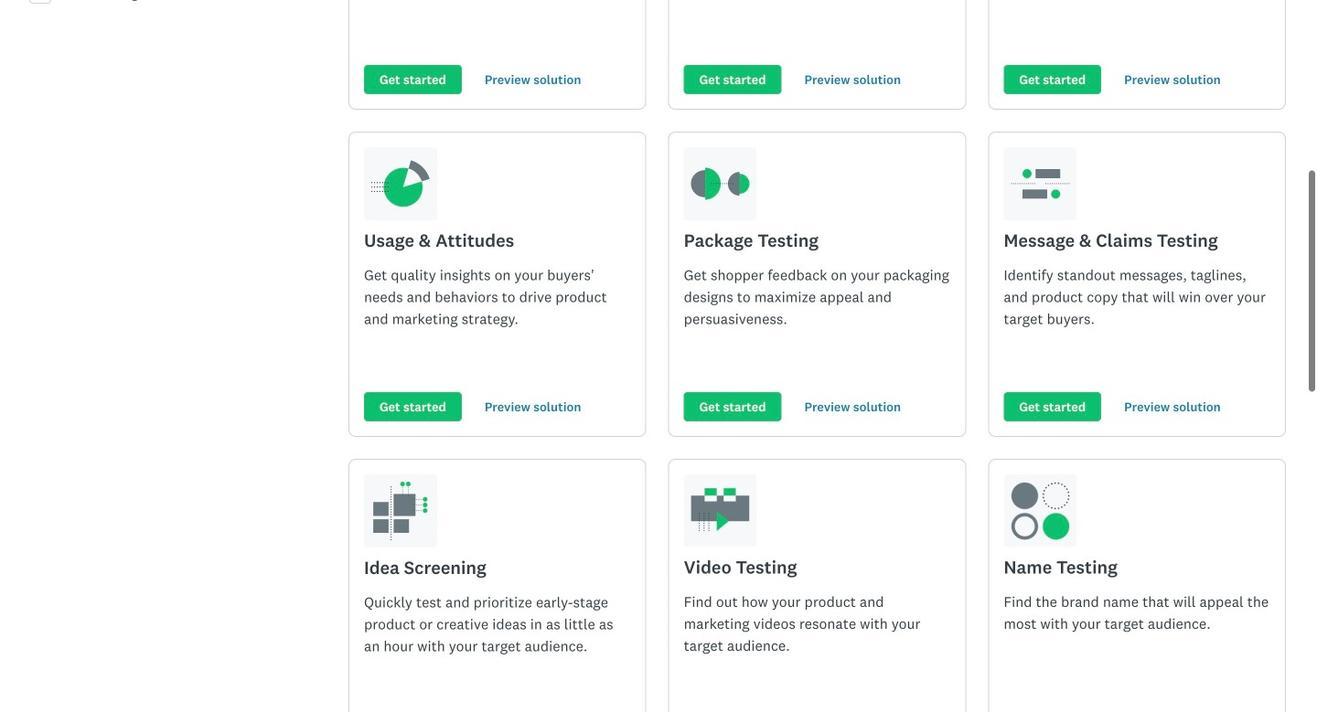 Task type: vqa. For each thing, say whether or not it's contained in the screenshot.
the Idea Screening image
yes



Task type: describe. For each thing, give the bounding box(es) containing it.
usage & attitudes image
[[364, 147, 437, 220]]

name testing image
[[1004, 475, 1077, 548]]

message & claims testing image
[[1004, 147, 1077, 220]]



Task type: locate. For each thing, give the bounding box(es) containing it.
video testing image
[[684, 475, 757, 548]]

idea screening image
[[364, 475, 437, 548]]

package testing image
[[684, 147, 757, 220]]



